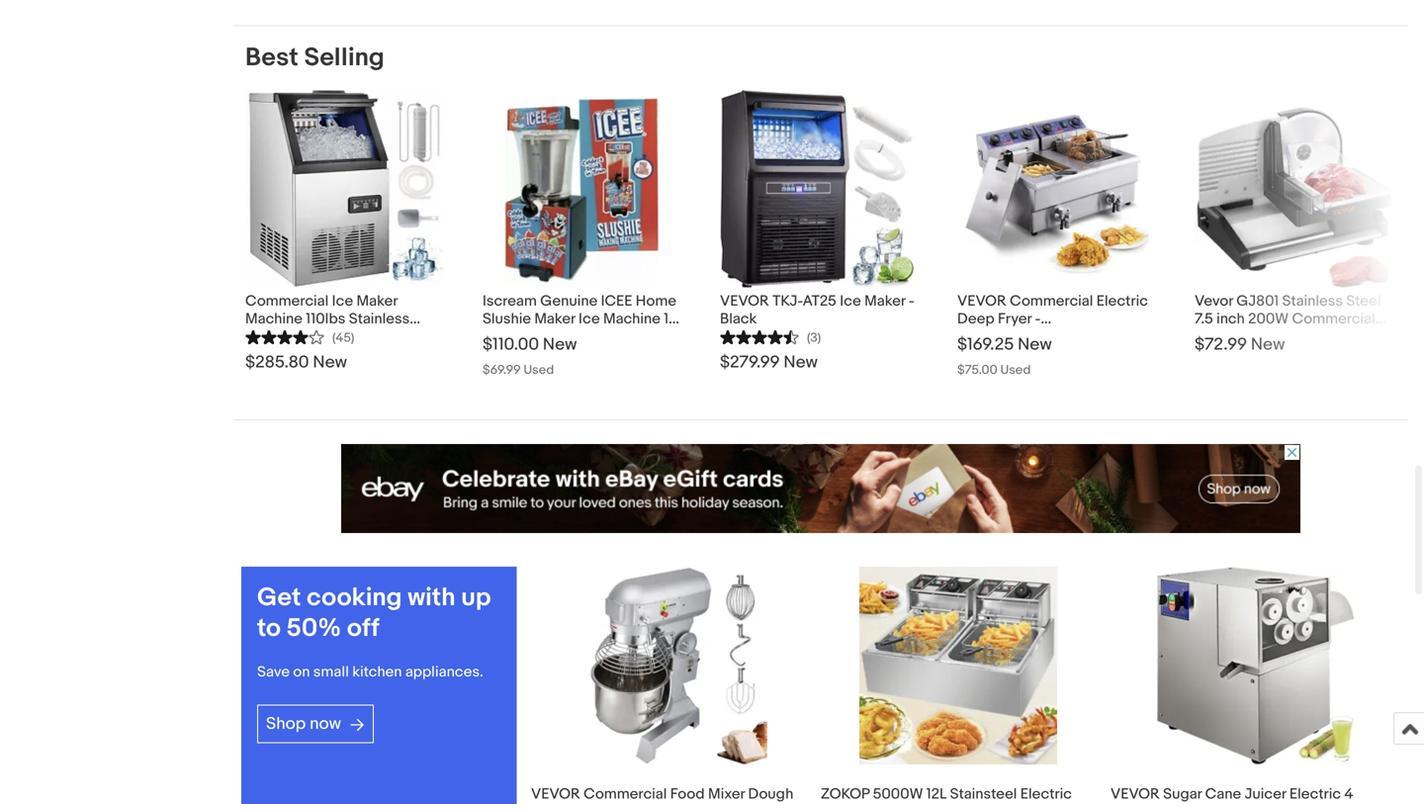 Task type: locate. For each thing, give the bounding box(es) containing it.
food left pizza
[[670, 785, 705, 803]]

new inside $110.00 new $69.99 used
[[543, 334, 577, 355]]

2 horizontal spatial commercial
[[1293, 310, 1376, 328]]

1 horizontal spatial commercial
[[1010, 292, 1094, 310]]

sugar
[[1164, 785, 1202, 803]]

tank
[[933, 803, 963, 804]]

0 vertical spatial fryer
[[998, 310, 1032, 328]]

new for $285.80 new
[[313, 352, 347, 373]]

new down (3)
[[784, 352, 818, 373]]

$75.00
[[958, 362, 998, 378]]

deep
[[958, 310, 995, 328], [821, 803, 858, 804]]

new
[[543, 334, 577, 355], [1018, 334, 1052, 355], [1251, 334, 1286, 355], [313, 352, 347, 373], [784, 352, 818, 373]]

0 horizontal spatial fryer
[[862, 803, 896, 804]]

vevor
[[720, 292, 769, 310], [958, 292, 1007, 310], [531, 785, 581, 803], [1111, 785, 1160, 803]]

0 horizontal spatial deep
[[821, 803, 858, 804]]

$169.25 new $75.00 used
[[958, 334, 1052, 378]]

ice inside the vevor tkj-at25 ice maker - black
[[840, 292, 862, 310]]

new down the 200w
[[1251, 334, 1286, 355]]

vevor tkj-at25 ice maker - black link
[[720, 287, 918, 328]]

used right the $69.99
[[524, 362, 554, 378]]

new inside $169.25 new $75.00 used
[[1018, 334, 1052, 355]]

1 horizontal spatial -
[[1035, 310, 1041, 328]]

maker right at25
[[865, 292, 906, 310]]

1 used from the left
[[524, 362, 554, 378]]

at25
[[803, 292, 837, 310]]

sg24l5000w12l1kyvv1
[[958, 328, 1123, 346]]

dough
[[748, 785, 794, 803]]

7.5
[[1195, 310, 1214, 328]]

vevor inside vevor commercial food mixer dough food mixer 15qt 3 speeds pizza baker
[[531, 785, 581, 803]]

to
[[257, 613, 281, 644]]

save on small kitchen appliances.
[[257, 664, 484, 681]]

selling
[[304, 42, 385, 73]]

vevor up 4.7 out of 5 stars image at right top
[[720, 292, 769, 310]]

vevor up $169.25
[[958, 292, 1007, 310]]

shop
[[266, 714, 306, 735]]

used inside $169.25 new $75.00 used
[[1001, 362, 1031, 378]]

gj801
[[1237, 292, 1279, 310]]

ice right at25
[[840, 292, 862, 310]]

vevor commercial electric deep fryer - sg24l5000w12l1kyvv1 link
[[958, 287, 1156, 346]]

electric inside "vevor sugar cane juicer electric 4 rollers 550lb/h sugarcane press 30"
[[1290, 785, 1341, 803]]

4.7 out of 5 stars image
[[720, 328, 799, 346]]

1 horizontal spatial maker
[[865, 292, 906, 310]]

-
[[909, 292, 915, 310], [1035, 310, 1041, 328]]

commercial inside vevor commercial food mixer dough food mixer 15qt 3 speeds pizza baker
[[584, 785, 667, 803]]

1 horizontal spatial fryer
[[998, 310, 1032, 328]]

zokop 5000w 12l stainsteel electric deep fryer dual tank commercia
[[821, 785, 1072, 804]]

ice left "icee"
[[579, 310, 600, 328]]

iscream genuine icee home slushie maker ice machine 1 liter image
[[505, 89, 658, 287]]

vevor gj801 stainless steel 7.5 inch 200w commercial meat slicer image
[[1195, 89, 1393, 287]]

vevor inside the vevor tkj-at25 ice maker - black
[[720, 292, 769, 310]]

- inside the vevor tkj-at25 ice maker - black
[[909, 292, 915, 310]]

$69.99
[[483, 362, 521, 378]]

50%
[[287, 613, 341, 644]]

$279.99
[[720, 352, 780, 373]]

appliances.
[[405, 664, 484, 681]]

advertisement region
[[341, 444, 1301, 533]]

fryer up $169.25 new $75.00 used
[[998, 310, 1032, 328]]

off
[[347, 613, 380, 644]]

- inside vevor commercial electric deep fryer - sg24l5000w12l1kyvv1
[[1035, 310, 1041, 328]]

get cooking with up to 50% off save on small kitchen appliances. element
[[233, 543, 1409, 804]]

used right $75.00
[[1001, 362, 1031, 378]]

2 horizontal spatial electric
[[1290, 785, 1341, 803]]

15qt
[[609, 803, 640, 804]]

mixer left 15qt
[[569, 803, 606, 804]]

$72.99
[[1195, 334, 1248, 355]]

commercial
[[1010, 292, 1094, 310], [1293, 310, 1376, 328], [584, 785, 667, 803]]

vevor inside "vevor sugar cane juicer electric 4 rollers 550lb/h sugarcane press 30"
[[1111, 785, 1160, 803]]

0 horizontal spatial used
[[524, 362, 554, 378]]

zokop
[[821, 785, 870, 803]]

now
[[310, 714, 341, 735]]

$110.00
[[483, 334, 539, 355]]

1 horizontal spatial electric
[[1097, 292, 1148, 310]]

fryer left dual
[[862, 803, 896, 804]]

0 horizontal spatial commercial
[[584, 785, 667, 803]]

electric inside zokop 5000w 12l stainsteel electric deep fryer dual tank commercia
[[1021, 785, 1072, 803]]

- for $75.00 used
[[1035, 310, 1041, 328]]

vevor gj801 stainless steel 7.5 inch 200w commercial meat slicer
[[1195, 292, 1382, 346]]

ice
[[840, 292, 862, 310], [579, 310, 600, 328]]

vevor tkj-at25 ice maker - black
[[720, 292, 915, 328]]

2 used from the left
[[1001, 362, 1031, 378]]

new down genuine
[[543, 334, 577, 355]]

used
[[524, 362, 554, 378], [1001, 362, 1031, 378]]

deep up $169.25
[[958, 310, 995, 328]]

vevor commercial food mixer dough food mixer 15qt 3 speeds pizza baker
[[531, 785, 794, 804]]

0 horizontal spatial ice
[[579, 310, 600, 328]]

commercial for dough
[[584, 785, 667, 803]]

0 horizontal spatial -
[[909, 292, 915, 310]]

deep inside zokop 5000w 12l stainsteel electric deep fryer dual tank commercia
[[821, 803, 858, 804]]

maker
[[865, 292, 906, 310], [535, 310, 575, 328]]

vevor left 15qt
[[531, 785, 581, 803]]

5000w
[[873, 785, 923, 803]]

new down the (45)
[[313, 352, 347, 373]]

vevor sugar cane juicer electric 4 rollers 550lb/h sugarcane press 304 stainless image
[[1157, 567, 1355, 765]]

12l
[[927, 785, 947, 803]]

$285.80
[[245, 352, 309, 373]]

1 horizontal spatial deep
[[958, 310, 995, 328]]

stainsteel
[[950, 785, 1017, 803]]

vevor inside vevor commercial electric deep fryer - sg24l5000w12l1kyvv1
[[958, 292, 1007, 310]]

commercial ice maker machine 110lbs stainless steel restaurant ice cube making image
[[245, 89, 443, 287]]

zokop 5000w 12l stainsteel electric deep fryer dual tank commercia link
[[821, 567, 1111, 804]]

dual
[[899, 803, 929, 804]]

1
[[664, 310, 669, 328]]

slushie
[[483, 310, 531, 328]]

used for $169.25
[[1001, 362, 1031, 378]]

shop now link
[[257, 705, 374, 744]]

1 vertical spatial deep
[[821, 803, 858, 804]]

food
[[670, 785, 705, 803], [531, 803, 566, 804]]

steel
[[1347, 292, 1382, 310]]

electric left 7.5
[[1097, 292, 1148, 310]]

black
[[720, 310, 757, 328]]

- up $169.25 new $75.00 used
[[1035, 310, 1041, 328]]

used inside $110.00 new $69.99 used
[[524, 362, 554, 378]]

0 horizontal spatial electric
[[1021, 785, 1072, 803]]

550lb/h
[[1161, 803, 1216, 804]]

0 vertical spatial deep
[[958, 310, 995, 328]]

1 horizontal spatial used
[[1001, 362, 1031, 378]]

maker up $110.00 new $69.99 used
[[535, 310, 575, 328]]

food left 15qt
[[531, 803, 566, 804]]

(45) link
[[245, 328, 355, 346]]

vevor for sg24l5000w12l1kyvv1
[[958, 292, 1007, 310]]

commercial inside vevor commercial electric deep fryer - sg24l5000w12l1kyvv1
[[1010, 292, 1094, 310]]

0 horizontal spatial maker
[[535, 310, 575, 328]]

used for $110.00
[[524, 362, 554, 378]]

machine
[[603, 310, 661, 328]]

mixer left dough
[[708, 785, 745, 803]]

- right at25
[[909, 292, 915, 310]]

0 horizontal spatial mixer
[[569, 803, 606, 804]]

electric right the stainsteel
[[1021, 785, 1072, 803]]

(45)
[[332, 330, 355, 346]]

shop now
[[266, 714, 341, 735]]

mixer
[[708, 785, 745, 803], [569, 803, 606, 804]]

0 horizontal spatial food
[[531, 803, 566, 804]]

1 vertical spatial fryer
[[862, 803, 896, 804]]

deep left 5000w
[[821, 803, 858, 804]]

inch
[[1217, 310, 1245, 328]]

1 horizontal spatial ice
[[840, 292, 862, 310]]

sugarcane
[[1219, 803, 1292, 804]]

vevor sugar cane juicer electric 4 rollers 550lb/h sugarcane press 30
[[1111, 785, 1363, 804]]

vevor commercial food mixer dough food mixer 15qt 3 speeds pizza bakery 600w image
[[570, 567, 768, 765]]

electric
[[1097, 292, 1148, 310], [1021, 785, 1072, 803], [1290, 785, 1341, 803]]

new right $169.25
[[1018, 334, 1052, 355]]

electric left 4
[[1290, 785, 1341, 803]]

iscream genuine icee home slushie maker ice machine 1 liter link
[[483, 287, 681, 346]]

4.2 out of 5 stars image
[[245, 328, 325, 346]]

new for $72.99 new
[[1251, 334, 1286, 355]]

electric for vevor sugar cane juicer electric 4 rollers 550lb/h sugarcane press 30
[[1290, 785, 1341, 803]]

vevor left sugar
[[1111, 785, 1160, 803]]



Task type: describe. For each thing, give the bounding box(es) containing it.
meat
[[1195, 328, 1229, 346]]

new for $169.25 new $75.00 used
[[1018, 334, 1052, 355]]

stainless
[[1283, 292, 1343, 310]]

- for $279.99 new
[[909, 292, 915, 310]]

best
[[245, 42, 299, 73]]

3
[[643, 803, 652, 804]]

press
[[1295, 803, 1332, 804]]

cooking
[[307, 583, 402, 613]]

vevor sugar cane juicer electric 4 rollers 550lb/h sugarcane press 30 link
[[1111, 567, 1401, 804]]

kitchen
[[352, 664, 402, 681]]

vevor for black
[[720, 292, 769, 310]]

tkj-
[[773, 292, 803, 310]]

deep inside vevor commercial electric deep fryer - sg24l5000w12l1kyvv1
[[958, 310, 995, 328]]

4
[[1345, 785, 1354, 803]]

juicer
[[1245, 785, 1287, 803]]

$285.80 new
[[245, 352, 347, 373]]

fryer inside vevor commercial electric deep fryer - sg24l5000w12l1kyvv1
[[998, 310, 1032, 328]]

maker inside the iscream genuine icee home slushie maker ice machine 1 liter
[[535, 310, 575, 328]]

(3)
[[807, 330, 821, 346]]

up
[[461, 583, 491, 613]]

commercial for fryer
[[1010, 292, 1094, 310]]

zokop 5000w 12l stainsteel electric deep fryer dual tank commercial restaurant image
[[860, 567, 1058, 765]]

vevor commercial electric deep fryer - sg24l5000w12l1kyvv1 image
[[958, 89, 1156, 287]]

small
[[313, 664, 349, 681]]

best selling
[[245, 42, 385, 73]]

vevor
[[1195, 292, 1234, 310]]

home
[[636, 292, 677, 310]]

vevor for rollers
[[1111, 785, 1160, 803]]

rollers
[[1111, 803, 1158, 804]]

iscream
[[483, 292, 537, 310]]

maker inside the vevor tkj-at25 ice maker - black
[[865, 292, 906, 310]]

commercial inside vevor gj801 stainless steel 7.5 inch 200w commercial meat slicer
[[1293, 310, 1376, 328]]

1 horizontal spatial food
[[670, 785, 705, 803]]

$279.99 new
[[720, 352, 818, 373]]

with
[[408, 583, 456, 613]]

vevor commercial food mixer dough food mixer 15qt 3 speeds pizza baker link
[[531, 567, 821, 804]]

vevor for mixer
[[531, 785, 581, 803]]

slicer
[[1233, 328, 1271, 346]]

vevor tkj-at25 ice maker - black image
[[720, 89, 918, 287]]

$110.00 new $69.99 used
[[483, 334, 577, 378]]

electric inside vevor commercial electric deep fryer - sg24l5000w12l1kyvv1
[[1097, 292, 1148, 310]]

genuine
[[540, 292, 598, 310]]

cane
[[1206, 785, 1242, 803]]

save
[[257, 664, 290, 681]]

iscream genuine icee home slushie maker ice machine 1 liter
[[483, 292, 677, 346]]

vevor commercial electric deep fryer - sg24l5000w12l1kyvv1
[[958, 292, 1148, 346]]

fryer inside zokop 5000w 12l stainsteel electric deep fryer dual tank commercia
[[862, 803, 896, 804]]

on
[[293, 664, 310, 681]]

1 horizontal spatial mixer
[[708, 785, 745, 803]]

pizza
[[711, 803, 745, 804]]

$169.25
[[958, 334, 1014, 355]]

new for $110.00 new $69.99 used
[[543, 334, 577, 355]]

speeds
[[655, 803, 707, 804]]

200w
[[1249, 310, 1289, 328]]

(3) link
[[720, 328, 821, 346]]

get
[[257, 583, 301, 613]]

ice inside the iscream genuine icee home slushie maker ice machine 1 liter
[[579, 310, 600, 328]]

$72.99 new
[[1195, 334, 1286, 355]]

new for $279.99 new
[[784, 352, 818, 373]]

liter
[[483, 328, 512, 346]]

icee
[[601, 292, 633, 310]]

electric for zokop 5000w 12l stainsteel electric deep fryer dual tank commercia
[[1021, 785, 1072, 803]]

vevor gj801 stainless steel 7.5 inch 200w commercial meat slicer link
[[1195, 287, 1393, 346]]

get cooking with up to 50% off
[[257, 583, 491, 644]]



Task type: vqa. For each thing, say whether or not it's contained in the screenshot.
You
no



